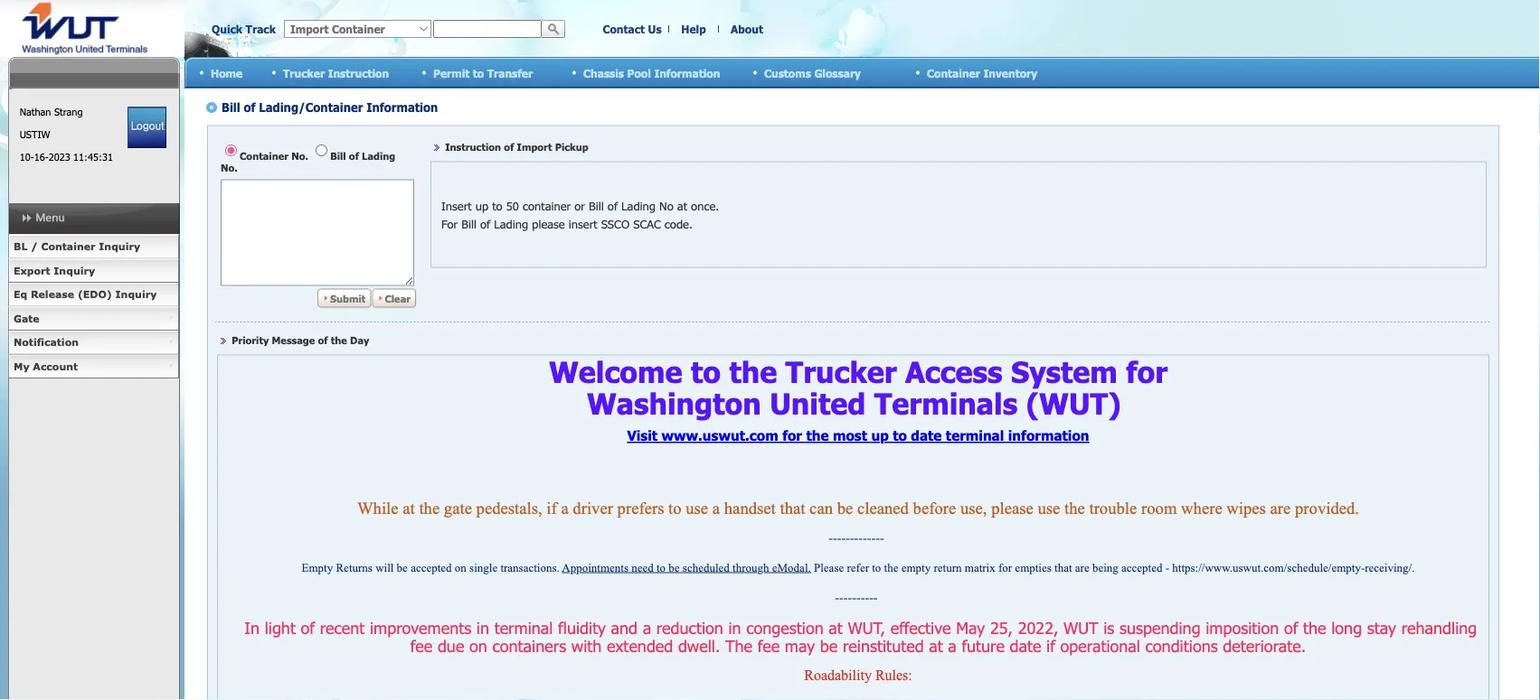 Task type: describe. For each thing, give the bounding box(es) containing it.
1 horizontal spatial container
[[927, 66, 980, 79]]

2023
[[49, 151, 70, 163]]

/
[[31, 241, 38, 253]]

customs glossary
[[764, 66, 861, 79]]

strang
[[54, 106, 83, 118]]

my
[[14, 360, 29, 373]]

quick track
[[212, 22, 276, 35]]

bl / container inquiry link
[[8, 235, 179, 259]]

release
[[31, 288, 74, 301]]

nathan
[[20, 106, 51, 118]]

quick
[[212, 22, 242, 35]]

to
[[473, 66, 484, 79]]

11:45:31
[[73, 151, 113, 163]]

bl / container inquiry
[[14, 241, 140, 253]]

1 vertical spatial inquiry
[[54, 265, 95, 277]]

trucker instruction
[[283, 66, 389, 79]]

container inventory
[[927, 66, 1037, 79]]

account
[[33, 360, 78, 373]]

pool
[[627, 66, 651, 79]]

export
[[14, 265, 50, 277]]

instruction
[[328, 66, 389, 79]]

us
[[648, 22, 662, 35]]

eq release (edo) inquiry link
[[8, 283, 179, 307]]

eq release (edo) inquiry
[[14, 288, 157, 301]]

contact
[[603, 22, 645, 35]]

bl
[[14, 241, 27, 253]]

permit to transfer
[[433, 66, 533, 79]]

eq
[[14, 288, 27, 301]]

permit
[[433, 66, 470, 79]]

my account
[[14, 360, 78, 373]]

customs
[[764, 66, 811, 79]]

glossary
[[814, 66, 861, 79]]

home
[[211, 66, 242, 79]]

about
[[731, 22, 763, 35]]

inquiry for container
[[99, 241, 140, 253]]

export inquiry link
[[8, 259, 179, 283]]

export inquiry
[[14, 265, 95, 277]]

chassis pool information
[[583, 66, 720, 79]]

10-
[[20, 151, 34, 163]]

notification
[[14, 336, 79, 349]]

my account link
[[8, 355, 179, 379]]

inventory
[[983, 66, 1037, 79]]



Task type: vqa. For each thing, say whether or not it's contained in the screenshot.
Home
yes



Task type: locate. For each thing, give the bounding box(es) containing it.
(edo)
[[78, 288, 112, 301]]

information
[[654, 66, 720, 79]]

inquiry right (edo) in the top left of the page
[[115, 288, 157, 301]]

about link
[[731, 22, 763, 35]]

chassis
[[583, 66, 624, 79]]

trucker
[[283, 66, 325, 79]]

container
[[927, 66, 980, 79], [41, 241, 95, 253]]

2 vertical spatial inquiry
[[115, 288, 157, 301]]

notification link
[[8, 331, 179, 355]]

1 vertical spatial container
[[41, 241, 95, 253]]

10-16-2023 11:45:31
[[20, 151, 113, 163]]

nathan strang
[[20, 106, 83, 118]]

None text field
[[433, 20, 542, 38]]

ustiw
[[20, 128, 50, 141]]

inquiry for (edo)
[[115, 288, 157, 301]]

0 horizontal spatial container
[[41, 241, 95, 253]]

container left inventory
[[927, 66, 980, 79]]

16-
[[34, 151, 49, 163]]

0 vertical spatial container
[[927, 66, 980, 79]]

help
[[681, 22, 706, 35]]

inquiry up "export inquiry" link
[[99, 241, 140, 253]]

track
[[246, 22, 276, 35]]

inquiry down bl / container inquiry
[[54, 265, 95, 277]]

contact us
[[603, 22, 662, 35]]

transfer
[[487, 66, 533, 79]]

gate link
[[8, 307, 179, 331]]

login image
[[128, 107, 167, 148]]

help link
[[681, 22, 706, 35]]

0 vertical spatial inquiry
[[99, 241, 140, 253]]

inquiry
[[99, 241, 140, 253], [54, 265, 95, 277], [115, 288, 157, 301]]

gate
[[14, 312, 39, 325]]

container up export inquiry
[[41, 241, 95, 253]]

contact us link
[[603, 22, 662, 35]]



